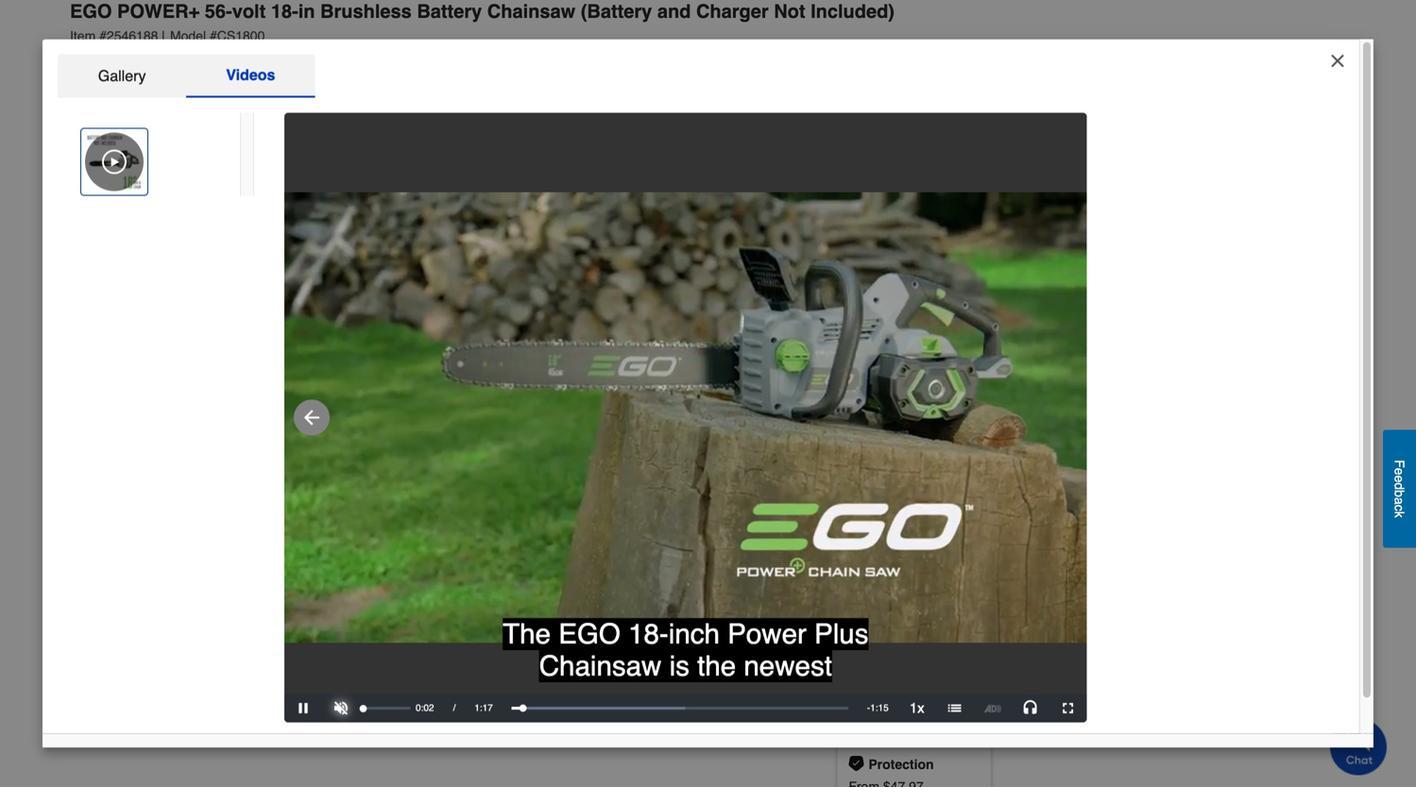 Task type: vqa. For each thing, say whether or not it's contained in the screenshot.
SIZE.
no



Task type: describe. For each thing, give the bounding box(es) containing it.
16
[[947, 573, 963, 591]]

pay
[[1154, 261, 1177, 277]]

12 monthly installments of $25.19 with lowe's pay
[[882, 261, 1181, 277]]

(battery
[[581, 0, 652, 22]]

$25.19
[[1038, 261, 1079, 277]]

18- inside 45cc gas equivalent up to 300 cuts on a 4x4 with the recommended 56v 5.0ah arc lithium™ battery (available separately) 18-inch bar and chain
[[851, 413, 871, 428]]

45cc
[[851, 358, 885, 373]]

what we offer
[[836, 715, 940, 733]]

ego inside the ego power+ 56-volt 18-in brushless battery chainsaw (battery and charger not included) item # 2546188 | model # cs1800
[[70, 0, 112, 22]]

when
[[933, 193, 965, 208]]

number of batteries included : 0
[[836, 455, 1065, 473]]

1 horizontal spatial of
[[1024, 261, 1035, 277]]

- 1:15
[[867, 704, 889, 714]]

shop ego
[[70, 52, 143, 70]]

protection plan filled image
[[849, 757, 864, 772]]

k
[[1392, 512, 1407, 518]]

f e e d b a c k
[[1392, 460, 1407, 518]]

56v
[[1132, 376, 1156, 391]]

in
[[298, 0, 315, 22]]

separately)
[[912, 395, 977, 410]]

power+
[[117, 0, 200, 22]]

bar length (inches) : 18
[[836, 536, 1004, 554]]

shop the collection
[[836, 312, 978, 330]]

: for 18
[[978, 536, 983, 554]]

(inches)
[[920, 536, 978, 554]]

d
[[1392, 483, 1407, 490]]

equivalent
[[914, 358, 974, 373]]

a inside 45cc gas equivalent up to 300 cuts on a 4x4 with the recommended 56v 5.0ah arc lithium™ battery (available separately) 18-inch bar and chain
[[959, 376, 966, 391]]

the inside "link"
[[878, 312, 901, 330]]

up
[[851, 376, 868, 391]]

1 vertical spatial 18
[[995, 573, 1012, 591]]

shop for shop ego
[[70, 52, 105, 70]]

1
[[889, 492, 898, 510]]

.
[[895, 90, 903, 120]]

0:02
[[416, 704, 434, 714]]

you
[[969, 193, 990, 208]]

0 vertical spatial :
[[1047, 455, 1052, 473]]

learn
[[882, 212, 916, 227]]

brushless
[[320, 0, 412, 22]]

2546188
[[107, 28, 158, 43]]

offer
[[904, 715, 940, 733]]

14
[[898, 573, 914, 591]]

56-
[[205, 0, 232, 22]]

1:17
[[474, 704, 493, 714]]

(available
[[851, 395, 908, 410]]

and inside the ego power+ 56-volt 18-in brushless battery chainsaw (battery and charger not included) item # 2546188 | model # cs1800
[[657, 0, 691, 22]]

279
[[851, 90, 895, 120]]

installments
[[950, 261, 1020, 277]]

purchases
[[1174, 193, 1235, 208]]

savings
[[1063, 193, 1107, 208]]

protection
[[869, 758, 934, 773]]

arc
[[1197, 376, 1225, 391]]

day.
[[1275, 193, 1299, 208]]

charger
[[696, 0, 769, 22]]

chainsaw
[[487, 0, 575, 22]]

2 e from the top
[[1392, 476, 1407, 483]]

$
[[836, 90, 851, 120]]

2 # from the left
[[210, 28, 217, 43]]

videos button
[[186, 55, 315, 98]]

how
[[919, 212, 943, 227]]

tab list containing videos
[[58, 55, 315, 98]]

c
[[1392, 505, 1407, 512]]

2
[[930, 492, 938, 510]]

1 vertical spatial battery
[[836, 618, 888, 635]]

lowes pay logo image
[[838, 254, 876, 282]]

collection
[[905, 312, 978, 330]]

1 e from the top
[[1392, 468, 1407, 476]]

monthly
[[900, 261, 946, 277]]

with inside 45cc gas equivalent up to 300 cuts on a 4x4 with the recommended 56v 5.0ah arc lithium™ battery (available separately) 18-inch bar and chain
[[995, 376, 1018, 391]]

number
[[836, 455, 893, 473]]

and inside 45cc gas equivalent up to 300 cuts on a 4x4 with the recommended 56v 5.0ah arc lithium™ battery (available separately) 18-inch bar and chain
[[921, 413, 943, 428]]

shop for shop the collection
[[836, 312, 874, 330]]

video player region
[[284, 99, 1087, 737]]

shop the collection link
[[836, 310, 978, 333]]

0 vertical spatial with
[[1082, 261, 1106, 277]]

12 for 12 monthly installments of $25.19 with lowe's pay
[[882, 261, 896, 277]]

not
[[774, 0, 805, 22]]

navigation containing videos
[[58, 55, 1359, 754]]

bar
[[899, 413, 918, 428]]

item
[[70, 28, 96, 43]]

learn how button
[[882, 210, 943, 229]]



Task type: locate. For each thing, give the bounding box(es) containing it.
the up gas
[[878, 312, 901, 330]]

18-
[[271, 0, 298, 22], [851, 413, 871, 428]]

1 horizontal spatial a
[[1392, 498, 1407, 505]]

1 vertical spatial the
[[1022, 376, 1040, 391]]

f e e d b a c k button
[[1383, 430, 1416, 548]]

5%
[[1040, 193, 1059, 208]]

0 horizontal spatial a
[[959, 376, 966, 391]]

45cc gas equivalent up to 300 cuts on a 4x4 with the recommended 56v 5.0ah arc lithium™ battery (available separately) 18-inch bar and chain
[[851, 358, 1329, 428]]

1:15
[[870, 704, 889, 714]]

0 vertical spatial the
[[878, 312, 901, 330]]

0 horizontal spatial shop
[[70, 52, 105, 70]]

12
[[882, 261, 896, 277], [849, 573, 865, 591]]

5231
[[278, 53, 308, 68]]

|
[[162, 28, 165, 43]]

0 horizontal spatial on
[[940, 376, 955, 391]]

:
[[1047, 455, 1052, 473], [978, 536, 983, 554], [974, 618, 979, 635]]

0 right the hours
[[983, 618, 991, 635]]

1 vertical spatial :
[[978, 536, 983, 554]]

1 horizontal spatial 18-
[[851, 413, 871, 428]]

0 vertical spatial shop
[[70, 52, 105, 70]]

cuts
[[913, 376, 937, 391]]

0 vertical spatial a
[[959, 376, 966, 391]]

ego up 'item' at the left
[[70, 0, 112, 22]]

the inside 45cc gas equivalent up to 300 cuts on a 4x4 with the recommended 56v 5.0ah arc lithium™ battery (available separately) 18-inch bar and chain
[[1022, 376, 1040, 391]]

18- right volt
[[271, 0, 298, 22]]

battery inside the ego power+ 56-volt 18-in brushless battery chainsaw (battery and charger not included) item # 2546188 | model # cs1800
[[417, 0, 482, 22]]

f
[[1392, 460, 1407, 468]]

on left the eligible
[[1111, 193, 1126, 208]]

00
[[903, 90, 932, 120]]

18 right (inches)
[[988, 536, 1004, 554]]

1 horizontal spatial #
[[210, 28, 217, 43]]

0 horizontal spatial battery
[[417, 0, 482, 22]]

batteries
[[916, 455, 981, 473]]

included)
[[811, 0, 895, 22]]

: for 0
[[974, 618, 979, 635]]

navigation
[[58, 55, 1359, 754]]

the right 4x4
[[1022, 376, 1040, 391]]

1 vertical spatial ego
[[109, 52, 143, 70]]

12 right lowes pay logo
[[882, 261, 896, 277]]

chain
[[947, 413, 979, 428]]

and down separately) in the bottom right of the page
[[921, 413, 943, 428]]

shop down 'item' at the left
[[70, 52, 105, 70]]

ego down 2546188 in the left top of the page
[[109, 52, 143, 70]]

1 horizontal spatial with
[[1082, 261, 1106, 277]]

on inside $265.05 when you choose 5% savings on eligible purchases every day. learn how
[[1111, 193, 1126, 208]]

of right number
[[898, 455, 912, 473]]

0 right included
[[1056, 455, 1065, 473]]

18 right 16
[[995, 573, 1012, 591]]

2 vertical spatial :
[[974, 618, 979, 635]]

# right 'item' at the left
[[99, 28, 107, 43]]

4.7 stars image
[[159, 53, 247, 70]]

1 horizontal spatial and
[[921, 413, 943, 428]]

close image
[[1328, 52, 1347, 71]]

a left 4x4
[[959, 376, 966, 391]]

a up k
[[1392, 498, 1407, 505]]

protection button
[[836, 743, 992, 788]]

shop
[[70, 52, 105, 70], [836, 312, 874, 330]]

length
[[866, 536, 916, 554]]

$265.05 when you choose 5% savings on eligible purchases every day. learn how
[[882, 193, 1299, 227]]

0 horizontal spatial 12
[[849, 573, 865, 591]]

0 vertical spatial battery
[[417, 0, 482, 22]]

battery
[[1288, 376, 1329, 391]]

0 horizontal spatial 18-
[[271, 0, 298, 22]]

to
[[872, 376, 883, 391]]

1 horizontal spatial on
[[1111, 193, 1126, 208]]

eligible
[[1130, 193, 1171, 208]]

2 horizontal spatial 0
[[1056, 455, 1065, 473]]

with right 4x4
[[995, 376, 1018, 391]]

of left $25.19
[[1024, 261, 1035, 277]]

gas
[[889, 358, 910, 373]]

we
[[878, 715, 900, 733]]

e
[[1392, 468, 1407, 476], [1392, 476, 1407, 483]]

0 horizontal spatial with
[[995, 376, 1018, 391]]

18- down (available
[[851, 413, 871, 428]]

2 vertical spatial 0
[[983, 618, 991, 635]]

with
[[1082, 261, 1106, 277], [995, 376, 1018, 391]]

1 vertical spatial 0
[[849, 492, 857, 510]]

on inside 45cc gas equivalent up to 300 cuts on a 4x4 with the recommended 56v 5.0ah arc lithium™ battery (available separately) 18-inch bar and chain
[[940, 376, 955, 391]]

1 vertical spatial on
[[940, 376, 955, 391]]

on up separately) in the bottom right of the page
[[940, 376, 955, 391]]

0 vertical spatial of
[[1024, 261, 1035, 277]]

battery left chainsaw
[[417, 0, 482, 22]]

0 vertical spatial ego
[[70, 0, 112, 22]]

$265.05
[[882, 193, 930, 208]]

0 vertical spatial and
[[657, 0, 691, 22]]

0 vertical spatial 0
[[1056, 455, 1065, 473]]

included
[[985, 455, 1047, 473]]

heart outline image
[[327, 50, 350, 73]]

a inside button
[[1392, 498, 1407, 505]]

0 horizontal spatial the
[[878, 312, 901, 330]]

1 horizontal spatial shop
[[836, 312, 874, 330]]

1 # from the left
[[99, 28, 107, 43]]

-
[[867, 704, 870, 714]]

0 vertical spatial 18
[[988, 536, 1004, 554]]

1 horizontal spatial battery
[[836, 618, 888, 635]]

every
[[1239, 193, 1271, 208]]

0 horizontal spatial of
[[898, 455, 912, 473]]

and up item number 2 5 4 6 1 8 8 and model number c s 1 8 0 0 "element"
[[657, 0, 691, 22]]

cs1800
[[217, 28, 265, 43]]

ego
[[70, 0, 112, 22], [109, 52, 143, 70]]

b
[[1392, 490, 1407, 498]]

12 down the bar
[[849, 573, 865, 591]]

1 vertical spatial with
[[995, 376, 1018, 391]]

18
[[988, 536, 1004, 554], [995, 573, 1012, 591]]

1 vertical spatial and
[[921, 413, 943, 428]]

of
[[1024, 261, 1035, 277], [898, 455, 912, 473]]

recommended
[[1044, 376, 1129, 391]]

300
[[887, 376, 909, 391]]

1 horizontal spatial 12
[[882, 261, 896, 277]]

1 horizontal spatial the
[[1022, 376, 1040, 391]]

e up b
[[1392, 476, 1407, 483]]

e up d
[[1392, 468, 1407, 476]]

1 vertical spatial a
[[1392, 498, 1407, 505]]

and
[[657, 0, 691, 22], [921, 413, 943, 428]]

18- inside the ego power+ 56-volt 18-in brushless battery chainsaw (battery and charger not included) item # 2546188 | model # cs1800
[[271, 0, 298, 22]]

1 vertical spatial 18-
[[851, 413, 871, 428]]

$ 279 . 00
[[836, 90, 932, 120]]

arrow left image
[[300, 407, 323, 430]]

videos
[[226, 66, 275, 84]]

/
[[453, 704, 456, 714]]

ego  #cs1800 - video thumbnail2 image
[[85, 133, 144, 191]]

#
[[99, 28, 107, 43], [210, 28, 217, 43]]

0 horizontal spatial and
[[657, 0, 691, 22]]

item number 2 5 4 6 1 8 8 and model number c s 1 8 0 0 element
[[70, 26, 1332, 45]]

inch
[[871, 413, 895, 428]]

4x4
[[970, 376, 991, 391]]

0 down number
[[849, 492, 857, 510]]

0 horizontal spatial 0
[[849, 492, 857, 510]]

0 vertical spatial on
[[1111, 193, 1126, 208]]

0 vertical spatial 18-
[[271, 0, 298, 22]]

shop inside "link"
[[836, 312, 874, 330]]

battery
[[417, 0, 482, 22], [836, 618, 888, 635]]

volt
[[232, 0, 266, 22]]

battery left amp
[[836, 618, 888, 635]]

# down the 56- on the top left of page
[[210, 28, 217, 43]]

0 horizontal spatial #
[[99, 28, 107, 43]]

0 vertical spatial 12
[[882, 261, 896, 277]]

12 for 12
[[849, 573, 865, 591]]

bar
[[836, 536, 862, 554]]

with right $25.19
[[1082, 261, 1106, 277]]

hours
[[930, 618, 974, 635]]

gallery
[[98, 67, 146, 85]]

lowe's
[[1110, 261, 1150, 277]]

1 vertical spatial shop
[[836, 312, 874, 330]]

gallery button
[[58, 55, 186, 98]]

chat invite button image
[[1330, 718, 1388, 776]]

1 horizontal spatial 0
[[983, 618, 991, 635]]

battery amp hours : 0
[[836, 618, 991, 635]]

choose
[[994, 193, 1036, 208]]

tab list
[[58, 55, 315, 98]]

on
[[1111, 193, 1126, 208], [940, 376, 955, 391]]

model
[[170, 28, 206, 43]]

amp
[[892, 618, 926, 635]]

a
[[959, 376, 966, 391], [1392, 498, 1407, 505]]

what
[[836, 715, 873, 733]]

shop up 45cc
[[836, 312, 874, 330]]

1 vertical spatial 12
[[849, 573, 865, 591]]

1 vertical spatial of
[[898, 455, 912, 473]]



